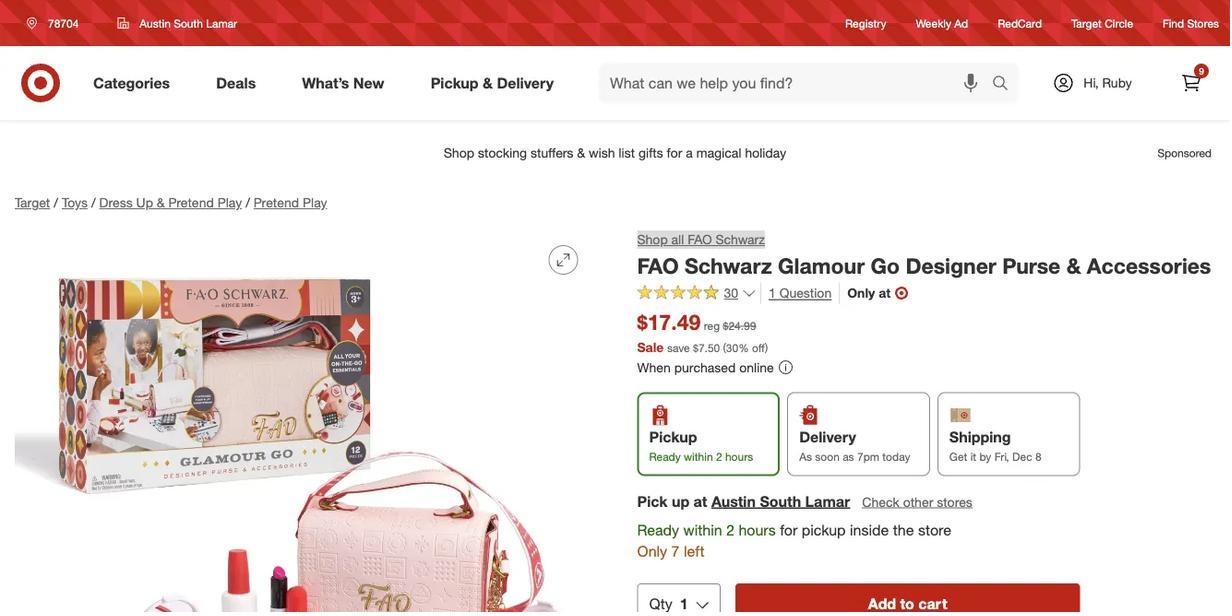 Task type: vqa. For each thing, say whether or not it's contained in the screenshot.
the topmost 'hours'
yes



Task type: describe. For each thing, give the bounding box(es) containing it.
toys link
[[62, 195, 88, 211]]

dress up & pretend play link
[[99, 195, 242, 211]]

ready within 2 hours for pickup inside the store only 7 left
[[637, 521, 951, 560]]

pickup
[[802, 521, 846, 539]]

delivery inside 'delivery as soon as 7pm today'
[[799, 428, 856, 446]]

what's new link
[[286, 63, 408, 103]]

shipping get it by fri, dec 8
[[949, 428, 1042, 464]]

7pm
[[857, 450, 879, 464]]

0 horizontal spatial at
[[694, 493, 707, 511]]

within inside pickup ready within 2 hours
[[684, 450, 713, 464]]

78704 button
[[15, 6, 98, 40]]

2 inside ready within 2 hours for pickup inside the store only 7 left
[[726, 521, 735, 539]]

dress
[[99, 195, 133, 211]]

what's
[[302, 74, 349, 92]]

1
[[769, 285, 776, 302]]

pickup for ready
[[649, 428, 697, 446]]

ad
[[954, 16, 968, 30]]

1 play from the left
[[217, 195, 242, 211]]

south inside dropdown button
[[174, 16, 203, 30]]

categories link
[[78, 63, 193, 103]]

ready inside ready within 2 hours for pickup inside the store only 7 left
[[637, 521, 679, 539]]

0 horizontal spatial &
[[157, 195, 165, 211]]

hi,
[[1084, 75, 1099, 91]]

go
[[871, 253, 900, 279]]

search
[[984, 76, 1028, 94]]

weekly ad link
[[916, 15, 968, 31]]

search button
[[984, 63, 1028, 107]]

it
[[970, 450, 976, 464]]

weekly ad
[[916, 16, 968, 30]]

soon
[[815, 450, 840, 464]]

categories
[[93, 74, 170, 92]]

up
[[136, 195, 153, 211]]

for
[[780, 521, 798, 539]]

off
[[752, 341, 765, 355]]

target circle link
[[1071, 15, 1133, 31]]

get
[[949, 450, 967, 464]]

pickup ready within 2 hours
[[649, 428, 753, 464]]

austin south lamar button
[[106, 6, 249, 40]]

check
[[862, 494, 900, 510]]

$24.99
[[723, 319, 756, 333]]

sale
[[637, 339, 664, 355]]

2 play from the left
[[303, 195, 327, 211]]

toys
[[62, 195, 88, 211]]

What can we help you find? suggestions appear below search field
[[599, 63, 997, 103]]

by
[[979, 450, 991, 464]]

pick
[[637, 493, 668, 511]]

7.50
[[698, 341, 720, 355]]

pretend play link
[[254, 195, 327, 211]]

target for target circle
[[1071, 16, 1102, 30]]

reg
[[704, 319, 720, 333]]

stores
[[937, 494, 973, 510]]

fao schwarz glamour go designer purse &#38; accessories, 1 of 9 image
[[15, 231, 593, 613]]

check other stores
[[862, 494, 973, 510]]

1 horizontal spatial &
[[483, 74, 493, 92]]

30 inside $17.49 reg $24.99 sale save $ 7.50 ( 30 % off )
[[726, 341, 738, 355]]

registry
[[845, 16, 886, 30]]

find stores
[[1163, 16, 1219, 30]]

0 horizontal spatial delivery
[[497, 74, 554, 92]]

austin inside dropdown button
[[140, 16, 171, 30]]

pick up at austin south lamar
[[637, 493, 850, 511]]

$
[[693, 341, 698, 355]]

0 vertical spatial fao
[[688, 232, 712, 248]]

78704
[[48, 16, 79, 30]]

when purchased online
[[637, 359, 774, 376]]

1 horizontal spatial at
[[879, 285, 891, 301]]

target link
[[15, 195, 50, 211]]

question
[[780, 285, 832, 302]]

within inside ready within 2 hours for pickup inside the store only 7 left
[[683, 521, 722, 539]]

stores
[[1187, 16, 1219, 30]]

ready inside pickup ready within 2 hours
[[649, 450, 681, 464]]

shop all fao schwarz fao schwarz glamour go designer purse & accessories
[[637, 232, 1211, 279]]

save
[[667, 341, 690, 355]]

ruby
[[1102, 75, 1132, 91]]

up
[[672, 493, 690, 511]]

1 vertical spatial fao
[[637, 253, 679, 279]]

austin south lamar button
[[711, 491, 850, 512]]

other
[[903, 494, 933, 510]]

shipping
[[949, 428, 1011, 446]]

0 vertical spatial schwarz
[[716, 232, 765, 248]]

hi, ruby
[[1084, 75, 1132, 91]]

when
[[637, 359, 671, 376]]

purse
[[1002, 253, 1061, 279]]

1 pretend from the left
[[168, 195, 214, 211]]

left
[[684, 542, 705, 560]]



Task type: locate. For each thing, give the bounding box(es) containing it.
deals link
[[200, 63, 279, 103]]

1 vertical spatial delivery
[[799, 428, 856, 446]]

only
[[847, 285, 875, 301], [637, 542, 667, 560]]

9
[[1199, 65, 1204, 77]]

0 vertical spatial south
[[174, 16, 203, 30]]

today
[[883, 450, 910, 464]]

target circle
[[1071, 16, 1133, 30]]

as
[[799, 450, 812, 464]]

0 vertical spatial pickup
[[431, 74, 479, 92]]

0 horizontal spatial austin
[[140, 16, 171, 30]]

delivery
[[497, 74, 554, 92], [799, 428, 856, 446]]

pickup inside pickup ready within 2 hours
[[649, 428, 697, 446]]

target for target / toys / dress up & pretend play / pretend play
[[15, 195, 50, 211]]

/ left pretend play link at the left
[[246, 195, 250, 211]]

0 horizontal spatial pickup
[[431, 74, 479, 92]]

0 vertical spatial &
[[483, 74, 493, 92]]

1 horizontal spatial /
[[91, 195, 96, 211]]

fao down shop at the top of page
[[637, 253, 679, 279]]

lamar
[[206, 16, 237, 30], [805, 493, 850, 511]]

0 vertical spatial only
[[847, 285, 875, 301]]

1 vertical spatial lamar
[[805, 493, 850, 511]]

hours inside ready within 2 hours for pickup inside the store only 7 left
[[739, 521, 776, 539]]

1 horizontal spatial pretend
[[254, 195, 299, 211]]

lamar inside austin south lamar dropdown button
[[206, 16, 237, 30]]

0 horizontal spatial pretend
[[168, 195, 214, 211]]

target left toys link
[[15, 195, 50, 211]]

1 vertical spatial hours
[[739, 521, 776, 539]]

0 horizontal spatial 2
[[716, 450, 722, 464]]

designer
[[906, 253, 996, 279]]

online
[[739, 359, 774, 376]]

all
[[671, 232, 684, 248]]

1 vertical spatial within
[[683, 521, 722, 539]]

30 up $24.99
[[724, 285, 738, 301]]

redcard link
[[998, 15, 1042, 31]]

1 vertical spatial at
[[694, 493, 707, 511]]

0 vertical spatial delivery
[[497, 74, 554, 92]]

1 vertical spatial pickup
[[649, 428, 697, 446]]

austin up categories link on the left of the page
[[140, 16, 171, 30]]

only left the 7
[[637, 542, 667, 560]]

0 vertical spatial within
[[684, 450, 713, 464]]

1 horizontal spatial fao
[[688, 232, 712, 248]]

accessories
[[1087, 253, 1211, 279]]

1 horizontal spatial target
[[1071, 16, 1102, 30]]

)
[[765, 341, 768, 355]]

advertisement region
[[0, 131, 1230, 175]]

dec
[[1012, 450, 1032, 464]]

ready up pick
[[649, 450, 681, 464]]

austin right up
[[711, 493, 756, 511]]

austin south lamar
[[140, 16, 237, 30]]

only inside ready within 2 hours for pickup inside the store only 7 left
[[637, 542, 667, 560]]

hours up pick up at austin south lamar
[[725, 450, 753, 464]]

& inside shop all fao schwarz fao schwarz glamour go designer purse & accessories
[[1067, 253, 1081, 279]]

pickup
[[431, 74, 479, 92], [649, 428, 697, 446]]

2 down pick up at austin south lamar
[[726, 521, 735, 539]]

1 vertical spatial ready
[[637, 521, 679, 539]]

weekly
[[916, 16, 951, 30]]

(
[[723, 341, 726, 355]]

glamour
[[778, 253, 865, 279]]

ready
[[649, 450, 681, 464], [637, 521, 679, 539]]

1 vertical spatial south
[[760, 493, 801, 511]]

0 horizontal spatial lamar
[[206, 16, 237, 30]]

0 vertical spatial lamar
[[206, 16, 237, 30]]

target
[[1071, 16, 1102, 30], [15, 195, 50, 211]]

0 horizontal spatial /
[[54, 195, 58, 211]]

3 / from the left
[[246, 195, 250, 211]]

2 up pick up at austin south lamar
[[716, 450, 722, 464]]

0 vertical spatial hours
[[725, 450, 753, 464]]

/ right toys link
[[91, 195, 96, 211]]

0 vertical spatial ready
[[649, 450, 681, 464]]

1 vertical spatial only
[[637, 542, 667, 560]]

1 horizontal spatial 2
[[726, 521, 735, 539]]

ready up the 7
[[637, 521, 679, 539]]

as
[[843, 450, 854, 464]]

0 horizontal spatial play
[[217, 195, 242, 211]]

30 inside 30 link
[[724, 285, 738, 301]]

30
[[724, 285, 738, 301], [726, 341, 738, 355]]

0 horizontal spatial south
[[174, 16, 203, 30]]

1 horizontal spatial austin
[[711, 493, 756, 511]]

schwarz up 30 link
[[685, 253, 772, 279]]

redcard
[[998, 16, 1042, 30]]

pickup right the "new" at left
[[431, 74, 479, 92]]

8
[[1035, 450, 1042, 464]]

0 vertical spatial 30
[[724, 285, 738, 301]]

schwarz right all in the right of the page
[[716, 232, 765, 248]]

0 vertical spatial 2
[[716, 450, 722, 464]]

2 / from the left
[[91, 195, 96, 211]]

pickup & delivery link
[[415, 63, 577, 103]]

pickup for &
[[431, 74, 479, 92]]

hours left for
[[739, 521, 776, 539]]

only at
[[847, 285, 891, 301]]

1 / from the left
[[54, 195, 58, 211]]

registry link
[[845, 15, 886, 31]]

circle
[[1105, 16, 1133, 30]]

play
[[217, 195, 242, 211], [303, 195, 327, 211]]

2 horizontal spatial &
[[1067, 253, 1081, 279]]

&
[[483, 74, 493, 92], [157, 195, 165, 211], [1067, 253, 1081, 279]]

1 horizontal spatial only
[[847, 285, 875, 301]]

1 vertical spatial target
[[15, 195, 50, 211]]

new
[[353, 74, 384, 92]]

%
[[738, 341, 749, 355]]

1 horizontal spatial lamar
[[805, 493, 850, 511]]

find stores link
[[1163, 15, 1219, 31]]

lamar up pickup at the right of the page
[[805, 493, 850, 511]]

fri,
[[994, 450, 1009, 464]]

hours
[[725, 450, 753, 464], [739, 521, 776, 539]]

south up for
[[760, 493, 801, 511]]

south up deals link
[[174, 16, 203, 30]]

within
[[684, 450, 713, 464], [683, 521, 722, 539]]

0 horizontal spatial only
[[637, 542, 667, 560]]

$17.49 reg $24.99 sale save $ 7.50 ( 30 % off )
[[637, 310, 768, 355]]

0 vertical spatial at
[[879, 285, 891, 301]]

schwarz
[[716, 232, 765, 248], [685, 253, 772, 279]]

30 down $24.99
[[726, 341, 738, 355]]

lamar up deals
[[206, 16, 237, 30]]

at
[[879, 285, 891, 301], [694, 493, 707, 511]]

purchased
[[674, 359, 736, 376]]

within up up
[[684, 450, 713, 464]]

the
[[893, 521, 914, 539]]

7
[[671, 542, 680, 560]]

hours inside pickup ready within 2 hours
[[725, 450, 753, 464]]

1 horizontal spatial play
[[303, 195, 327, 211]]

1 vertical spatial 30
[[726, 341, 738, 355]]

fao right all in the right of the page
[[688, 232, 712, 248]]

only down go
[[847, 285, 875, 301]]

/
[[54, 195, 58, 211], [91, 195, 96, 211], [246, 195, 250, 211]]

within up left
[[683, 521, 722, 539]]

1 horizontal spatial delivery
[[799, 428, 856, 446]]

1 vertical spatial 2
[[726, 521, 735, 539]]

2
[[716, 450, 722, 464], [726, 521, 735, 539]]

2 pretend from the left
[[254, 195, 299, 211]]

store
[[918, 521, 951, 539]]

0 vertical spatial target
[[1071, 16, 1102, 30]]

deals
[[216, 74, 256, 92]]

2 horizontal spatial /
[[246, 195, 250, 211]]

1 horizontal spatial south
[[760, 493, 801, 511]]

at right up
[[694, 493, 707, 511]]

1 horizontal spatial pickup
[[649, 428, 697, 446]]

0 horizontal spatial target
[[15, 195, 50, 211]]

what's new
[[302, 74, 384, 92]]

target / toys / dress up & pretend play / pretend play
[[15, 195, 327, 211]]

delivery as soon as 7pm today
[[799, 428, 910, 464]]

check other stores button
[[861, 492, 973, 513]]

/ left toys on the left top
[[54, 195, 58, 211]]

9 link
[[1171, 63, 1212, 103]]

1 question
[[769, 285, 832, 302]]

fao
[[688, 232, 712, 248], [637, 253, 679, 279]]

1 vertical spatial schwarz
[[685, 253, 772, 279]]

at down go
[[879, 285, 891, 301]]

austin
[[140, 16, 171, 30], [711, 493, 756, 511]]

inside
[[850, 521, 889, 539]]

pretend
[[168, 195, 214, 211], [254, 195, 299, 211]]

target left 'circle'
[[1071, 16, 1102, 30]]

2 inside pickup ready within 2 hours
[[716, 450, 722, 464]]

0 vertical spatial austin
[[140, 16, 171, 30]]

1 question link
[[760, 283, 832, 304]]

1 vertical spatial &
[[157, 195, 165, 211]]

30 link
[[637, 283, 757, 306]]

$17.49
[[637, 310, 701, 336]]

shop
[[637, 232, 668, 248]]

2 vertical spatial &
[[1067, 253, 1081, 279]]

find
[[1163, 16, 1184, 30]]

pickup & delivery
[[431, 74, 554, 92]]

0 horizontal spatial fao
[[637, 253, 679, 279]]

pickup up up
[[649, 428, 697, 446]]

1 vertical spatial austin
[[711, 493, 756, 511]]



